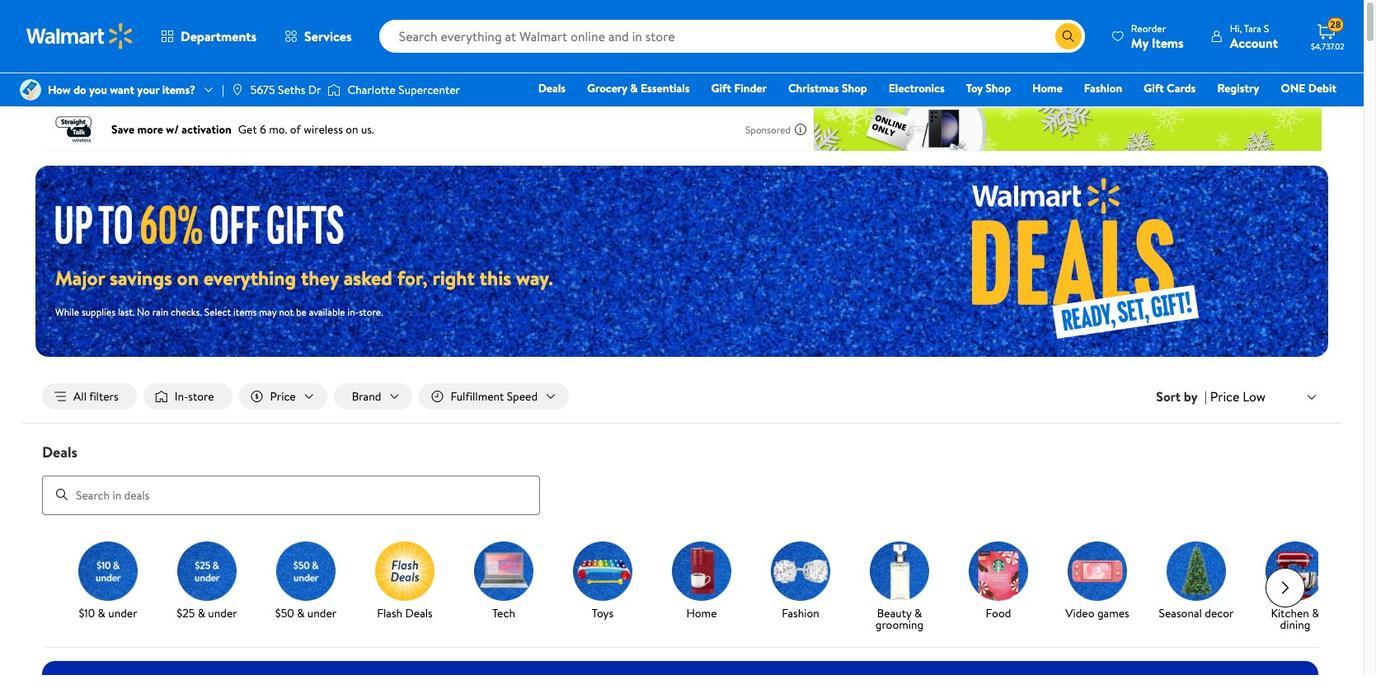 Task type: locate. For each thing, give the bounding box(es) containing it.
sort and filter section element
[[22, 370, 1342, 423]]

2 gift from the left
[[1144, 80, 1164, 96]]

$25
[[177, 605, 195, 621]]

$50 & under image
[[276, 541, 336, 601]]

gift for gift finder
[[711, 80, 731, 96]]

1 vertical spatial |
[[1204, 388, 1207, 406]]

fashion link
[[1077, 79, 1130, 97], [758, 541, 844, 622]]

deals inside search box
[[42, 442, 78, 463]]

registry link
[[1210, 79, 1267, 97]]

1 vertical spatial home
[[686, 605, 717, 621]]

search icon image
[[1062, 30, 1075, 43]]

my
[[1131, 33, 1149, 52]]

s
[[1264, 21, 1269, 35]]

0 horizontal spatial under
[[108, 605, 137, 621]]

 image right dr
[[328, 82, 341, 98]]

gift cards
[[1144, 80, 1196, 96]]

Walmart Site-Wide search field
[[379, 20, 1085, 53]]

1 horizontal spatial  image
[[328, 82, 341, 98]]

not
[[279, 305, 294, 319]]

reorder
[[1131, 21, 1166, 35]]

deals right flash
[[405, 605, 433, 621]]

how do you want your items?
[[48, 82, 195, 98]]

0 horizontal spatial |
[[222, 82, 224, 98]]

walmart+
[[1287, 103, 1337, 120]]

1 horizontal spatial gift
[[1144, 80, 1164, 96]]

toys
[[592, 605, 614, 621]]

0 horizontal spatial gift
[[711, 80, 731, 96]]

0 horizontal spatial fashion
[[782, 605, 820, 621]]

for,
[[397, 264, 428, 292]]

home down home image
[[686, 605, 717, 621]]

fashion image
[[771, 541, 830, 601]]

reorder my items
[[1131, 21, 1184, 52]]

walmart black friday deals for days image
[[858, 166, 1328, 357], [55, 203, 359, 244]]

& for $25
[[198, 605, 205, 621]]

2 under from the left
[[208, 605, 237, 621]]

0 horizontal spatial home
[[686, 605, 717, 621]]

your
[[137, 82, 159, 98]]

shop
[[842, 80, 867, 96], [986, 80, 1011, 96]]

shop right christmas
[[842, 80, 867, 96]]

& right grocery
[[630, 80, 638, 96]]

price low button
[[1207, 386, 1322, 408]]

1 horizontal spatial fashion link
[[1077, 79, 1130, 97]]

select
[[204, 305, 231, 319]]

3 under from the left
[[307, 605, 337, 621]]

toy shop
[[966, 80, 1011, 96]]

fashion link for home link corresponding to toys link
[[758, 541, 844, 622]]

essentials
[[641, 80, 690, 96]]

under right $10
[[108, 605, 137, 621]]

grocery & essentials link
[[580, 79, 697, 97]]

& right $50
[[297, 605, 305, 621]]

| inside sort and filter section element
[[1204, 388, 1207, 406]]

rain
[[152, 305, 168, 319]]

& right beauty
[[914, 605, 922, 621]]

0 horizontal spatial walmart black friday deals for days image
[[55, 203, 359, 244]]

tech link
[[461, 541, 547, 622]]

0 horizontal spatial price
[[270, 388, 296, 405]]

filters
[[89, 388, 119, 405]]

while supplies last. no rain checks. select items may not be available in-store.
[[55, 305, 383, 319]]

& for $50
[[297, 605, 305, 621]]

 image for 5675 seths dr
[[231, 83, 244, 96]]

shop food image
[[969, 541, 1028, 601]]

fulfillment
[[451, 388, 504, 405]]

under
[[108, 605, 137, 621], [208, 605, 237, 621], [307, 605, 337, 621]]

 image for charlotte supercenter
[[328, 82, 341, 98]]

0 horizontal spatial fashion link
[[758, 541, 844, 622]]

price inside "price" dropdown button
[[270, 388, 296, 405]]

you
[[89, 82, 107, 98]]

under right $50
[[307, 605, 337, 621]]

$25 & under
[[177, 605, 237, 621]]

& right $10
[[98, 605, 105, 621]]

one
[[1281, 80, 1306, 96]]

price low
[[1210, 387, 1266, 406]]

electronics link
[[881, 79, 952, 97]]

2 shop from the left
[[986, 80, 1011, 96]]

gift left cards
[[1144, 80, 1164, 96]]

0 horizontal spatial deals
[[42, 442, 78, 463]]

 image
[[20, 79, 41, 101]]

0 vertical spatial home link
[[1025, 79, 1070, 97]]

0 vertical spatial |
[[222, 82, 224, 98]]

0 horizontal spatial shop
[[842, 80, 867, 96]]

$50 & under
[[275, 605, 337, 621]]

deals up search image
[[42, 442, 78, 463]]

& right dining
[[1312, 605, 1320, 621]]

$4,737.02
[[1311, 40, 1345, 52]]

0 vertical spatial fashion link
[[1077, 79, 1130, 97]]

price inside price low "dropdown button"
[[1210, 387, 1240, 406]]

under for $50 & under
[[307, 605, 337, 621]]

fashion down fashion image
[[782, 605, 820, 621]]

1 under from the left
[[108, 605, 137, 621]]

dr
[[308, 82, 321, 98]]

items
[[233, 305, 257, 319]]

dining
[[1280, 616, 1311, 633]]

services
[[304, 27, 352, 45]]

 image
[[328, 82, 341, 98], [231, 83, 244, 96]]

|
[[222, 82, 224, 98], [1204, 388, 1207, 406]]

shop right toy
[[986, 80, 1011, 96]]

2 vertical spatial deals
[[405, 605, 433, 621]]

home down search icon
[[1032, 80, 1063, 96]]

under right the $25
[[208, 605, 237, 621]]

1 horizontal spatial home link
[[1025, 79, 1070, 97]]

5675
[[251, 82, 275, 98]]

seths
[[278, 82, 305, 98]]

& right the $25
[[198, 605, 205, 621]]

food
[[986, 605, 1011, 621]]

0 horizontal spatial  image
[[231, 83, 244, 96]]

home image
[[672, 541, 731, 601]]

price right store
[[270, 388, 296, 405]]

2 horizontal spatial deals
[[538, 80, 566, 96]]

1 horizontal spatial under
[[208, 605, 237, 621]]

deals link
[[531, 79, 573, 97]]

search image
[[55, 488, 68, 501]]

& for kitchen
[[1312, 605, 1320, 621]]

home link for toys link
[[659, 541, 745, 622]]

in-store button
[[143, 383, 232, 410]]

0 horizontal spatial home link
[[659, 541, 745, 622]]

1 gift from the left
[[711, 80, 731, 96]]

& inside kitchen & dining
[[1312, 605, 1320, 621]]

1 shop from the left
[[842, 80, 867, 96]]

| right by
[[1204, 388, 1207, 406]]

0 vertical spatial fashion
[[1084, 80, 1122, 96]]

 image left 5675
[[231, 83, 244, 96]]

5675 seths dr
[[251, 82, 321, 98]]

in-
[[175, 388, 188, 405]]

this
[[480, 264, 511, 292]]

shop for christmas shop
[[842, 80, 867, 96]]

departments
[[181, 27, 257, 45]]

seasonal decor link
[[1154, 541, 1239, 622]]

brand button
[[334, 383, 413, 410]]

beauty
[[877, 605, 912, 621]]

gift left finder
[[711, 80, 731, 96]]

shop video games. image
[[1068, 541, 1127, 601]]

1 horizontal spatial |
[[1204, 388, 1207, 406]]

1 vertical spatial fashion link
[[758, 541, 844, 622]]

price button
[[239, 383, 327, 410]]

kitchen & dining
[[1271, 605, 1320, 633]]

$10
[[79, 605, 95, 621]]

2 horizontal spatial under
[[307, 605, 337, 621]]

1 vertical spatial home link
[[659, 541, 745, 622]]

deals left grocery
[[538, 80, 566, 96]]

price left low
[[1210, 387, 1240, 406]]

gift cards link
[[1136, 79, 1203, 97]]

fashion link for home link associated with toy shop link
[[1077, 79, 1130, 97]]

1 vertical spatial deals
[[42, 442, 78, 463]]

home link
[[1025, 79, 1070, 97], [659, 541, 745, 622]]

| left 5675
[[222, 82, 224, 98]]

fashion left gift cards link
[[1084, 80, 1122, 96]]

1 horizontal spatial price
[[1210, 387, 1240, 406]]

& inside beauty & grooming
[[914, 605, 922, 621]]

$10 & under image
[[78, 541, 138, 601]]

major
[[55, 264, 105, 292]]

flash deals link
[[362, 541, 448, 622]]

while
[[55, 305, 79, 319]]

sponsored
[[745, 122, 791, 136]]

brand
[[352, 388, 381, 405]]

1 horizontal spatial shop
[[986, 80, 1011, 96]]

charlotte supercenter
[[347, 82, 460, 98]]

christmas shop
[[788, 80, 867, 96]]

0 vertical spatial home
[[1032, 80, 1063, 96]]

services button
[[271, 16, 366, 56]]



Task type: vqa. For each thing, say whether or not it's contained in the screenshot.
Necklace,
no



Task type: describe. For each thing, give the bounding box(es) containing it.
shop tech. image
[[474, 541, 533, 601]]

debit
[[1308, 80, 1337, 96]]

gift finder
[[711, 80, 767, 96]]

account
[[1230, 33, 1278, 52]]

way.
[[516, 264, 553, 292]]

store.
[[359, 305, 383, 319]]

kitchen
[[1271, 605, 1309, 621]]

cards
[[1167, 80, 1196, 96]]

flash
[[377, 605, 402, 621]]

departments button
[[147, 16, 271, 56]]

asked
[[344, 264, 392, 292]]

beauty & grooming
[[875, 605, 924, 633]]

video games link
[[1055, 541, 1140, 622]]

one debit link
[[1273, 79, 1344, 97]]

grocery
[[587, 80, 627, 96]]

last.
[[118, 305, 135, 319]]

$10 & under
[[79, 605, 137, 621]]

$50 & under link
[[263, 541, 349, 622]]

items?
[[162, 82, 195, 98]]

video
[[1066, 605, 1095, 621]]

1 vertical spatial fashion
[[782, 605, 820, 621]]

gift finder link
[[704, 79, 774, 97]]

price for price
[[270, 388, 296, 405]]

low
[[1243, 387, 1266, 406]]

christmas
[[788, 80, 839, 96]]

everything
[[203, 264, 296, 292]]

they
[[301, 264, 339, 292]]

items
[[1152, 33, 1184, 52]]

one debit walmart+
[[1281, 80, 1337, 120]]

shop beauty and grooming. image
[[870, 541, 929, 601]]

do
[[74, 82, 86, 98]]

shop holiday decor. image
[[1167, 541, 1226, 601]]

price for price low
[[1210, 387, 1240, 406]]

finder
[[734, 80, 767, 96]]

fulfillment speed
[[451, 388, 538, 405]]

$25 & under image
[[177, 541, 237, 601]]

seasonal
[[1159, 605, 1202, 621]]

& for grocery
[[630, 80, 638, 96]]

walmart+ link
[[1280, 102, 1344, 120]]

under for $10 & under
[[108, 605, 137, 621]]

flash deals image
[[375, 541, 435, 601]]

toys link
[[560, 541, 646, 622]]

under for $25 & under
[[208, 605, 237, 621]]

flash deals
[[377, 605, 433, 621]]

28
[[1330, 17, 1341, 32]]

1 horizontal spatial fashion
[[1084, 80, 1122, 96]]

registry
[[1217, 80, 1259, 96]]

shop kitchen and dining. image
[[1266, 541, 1325, 601]]

beauty & grooming link
[[857, 541, 942, 634]]

by
[[1184, 388, 1198, 406]]

walmart image
[[26, 23, 134, 49]]

Search search field
[[379, 20, 1085, 53]]

no
[[137, 305, 150, 319]]

all
[[73, 388, 87, 405]]

1 horizontal spatial home
[[1032, 80, 1063, 96]]

christmas shop link
[[781, 79, 875, 97]]

1 horizontal spatial deals
[[405, 605, 433, 621]]

home link for toy shop link
[[1025, 79, 1070, 97]]

shop toys. image
[[573, 541, 632, 601]]

grooming
[[875, 616, 924, 633]]

$10 & under link
[[65, 541, 151, 622]]

all filters button
[[42, 383, 137, 410]]

Deals search field
[[22, 442, 1342, 515]]

supercenter
[[398, 82, 460, 98]]

savings
[[110, 264, 172, 292]]

1 horizontal spatial walmart black friday deals for days image
[[858, 166, 1328, 357]]

tara
[[1244, 21, 1262, 35]]

Search in deals search field
[[42, 475, 540, 515]]

sort
[[1156, 388, 1181, 406]]

checks.
[[171, 305, 202, 319]]

toy
[[966, 80, 983, 96]]

gift for gift cards
[[1144, 80, 1164, 96]]

seasonal decor
[[1159, 605, 1234, 621]]

fulfillment speed button
[[419, 383, 569, 410]]

shop for toy shop
[[986, 80, 1011, 96]]

next slide for chipmodulewithimages list image
[[1266, 568, 1305, 607]]

food link
[[956, 541, 1041, 622]]

how
[[48, 82, 71, 98]]

right
[[432, 264, 475, 292]]

& for $10
[[98, 605, 105, 621]]

be
[[296, 305, 307, 319]]

sort by |
[[1156, 388, 1207, 406]]

0 vertical spatial deals
[[538, 80, 566, 96]]

may
[[259, 305, 277, 319]]

hi,
[[1230, 21, 1242, 35]]

decor
[[1205, 605, 1234, 621]]

games
[[1097, 605, 1129, 621]]

all filters
[[73, 388, 119, 405]]

available
[[309, 305, 345, 319]]

& for beauty
[[914, 605, 922, 621]]

major savings on everything they asked for, right this way.
[[55, 264, 553, 292]]

supplies
[[82, 305, 115, 319]]

kitchen & dining link
[[1253, 541, 1338, 634]]

grocery & essentials
[[587, 80, 690, 96]]

tech
[[492, 605, 515, 621]]



